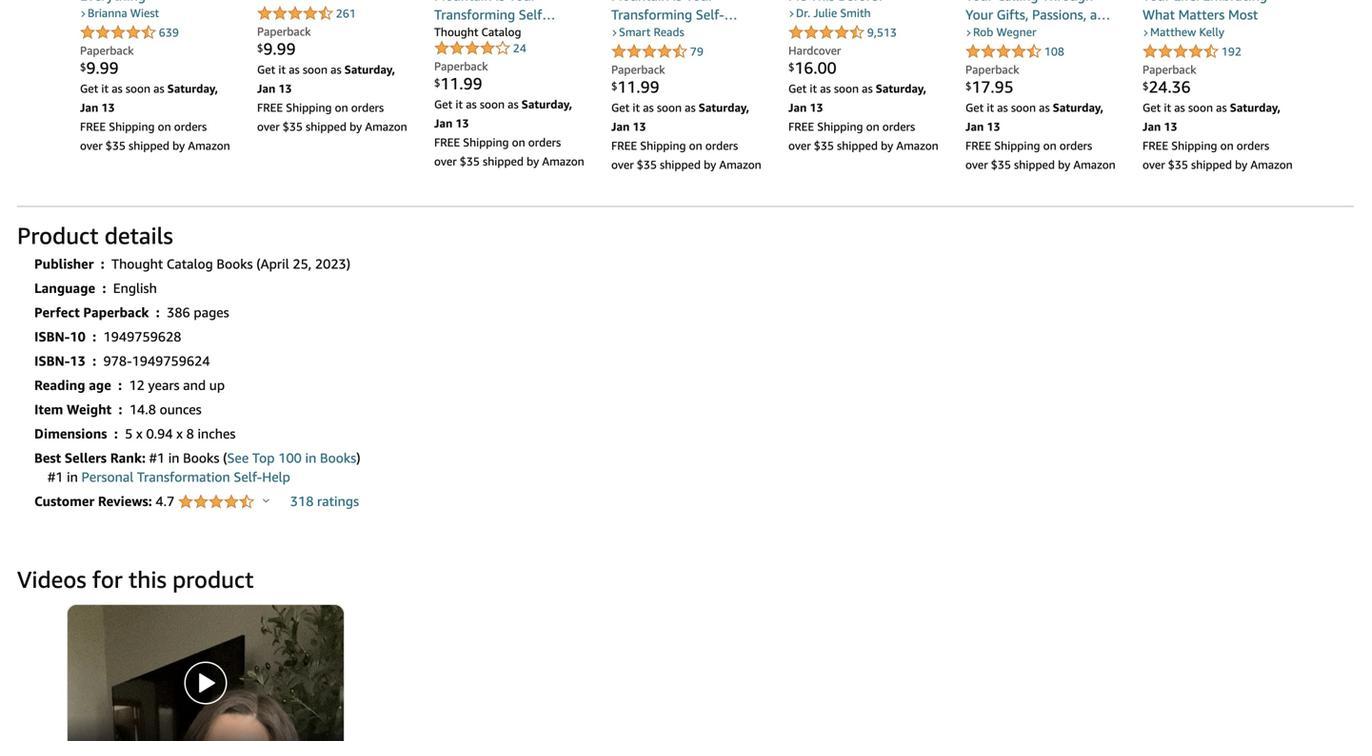 Task type: vqa. For each thing, say whether or not it's contained in the screenshot.
FREE
yes



Task type: describe. For each thing, give the bounding box(es) containing it.
: left 978-
[[93, 354, 96, 369]]

261
[[336, 7, 356, 20]]

popover image
[[263, 499, 270, 504]]

1 horizontal spatial 24
[[1149, 77, 1168, 97]]

soon for 79
[[657, 101, 682, 114]]

318 ratings
[[290, 494, 359, 510]]

1 isbn- from the top
[[34, 329, 70, 345]]

13 for 108
[[987, 120, 1001, 134]]

personal transformation self-help link
[[81, 470, 290, 485]]

: left 12 in the bottom left of the page
[[118, 378, 122, 394]]

kelly
[[1200, 25, 1225, 39]]

transformation
[[137, 470, 230, 485]]

. for 24
[[459, 74, 463, 94]]

it for 192
[[1164, 101, 1172, 114]]

product details publisher                                     ‏                                         :                                     ‎ thought catalog books (april 25, 2023) language                                     ‏                                         :                                     ‎ english perfect paperback                                     ‏                                         :                                     ‎ 386 pages isbn-10                                     ‏                                         :                                     ‎ 1949759628 isbn-13                                     ‏                                         :                                     ‎ 978-1949759624 reading age                                     ‏                                         :                                     ‎ 12 years and up item weight                                     ‏                                         :                                     ‎ 14.8 ounces dimensions                                     ‏                                         :                                     ‎ 5 x 0.94 x 8 inches best sellers rank: #1 in books ( see top 100 in books ) #1 in personal transformation self-help
[[17, 222, 361, 485]]

julie
[[814, 6, 837, 20]]

thought catalog
[[434, 25, 521, 39]]

jan for 24
[[434, 117, 453, 130]]

sellers
[[65, 451, 107, 466]]

11 for 79
[[618, 77, 637, 97]]

english
[[113, 281, 157, 296]]

79
[[690, 45, 704, 58]]

free shipping on orders over $35 shipped by amazon for 192
[[1143, 139, 1293, 172]]

hardcover
[[789, 44, 841, 57]]

top
[[252, 451, 275, 466]]

12
[[129, 378, 145, 394]]

matthew kelly link
[[1143, 24, 1225, 40]]

jan down 261 link
[[257, 82, 276, 95]]

9,513 link
[[789, 24, 897, 42]]

get down 261 link
[[257, 63, 275, 76]]

$ for 639
[[80, 61, 86, 73]]

orders for 639
[[174, 120, 207, 134]]

orders for 9,513
[[883, 120, 915, 134]]

saturday, for 79
[[699, 101, 750, 114]]

get it as soon as down 261 link
[[257, 63, 345, 76]]

192 link
[[1143, 43, 1242, 61]]

brianna wiest link
[[80, 5, 159, 21]]

matthew kelly
[[1151, 25, 1225, 39]]

get it as soon as for 192
[[1143, 101, 1230, 114]]

: left english
[[102, 281, 106, 296]]

jan for 79
[[611, 120, 630, 134]]

get it as soon as for 24
[[434, 98, 522, 111]]

free for 108
[[966, 139, 992, 153]]

386
[[167, 305, 190, 321]]

help
[[262, 470, 290, 485]]

‎ right 10
[[100, 329, 100, 345]]

saturday, jan 13 down 261 link
[[257, 63, 395, 95]]

1 horizontal spatial $ 9 . 99
[[257, 39, 296, 59]]

‏ right "weight"
[[115, 402, 115, 418]]

free for 79
[[611, 139, 637, 153]]

. for 79
[[637, 77, 641, 97]]

‏ right language
[[99, 281, 99, 296]]

best
[[34, 451, 61, 466]]

free shipping on orders over $35 shipped by amazon for 24
[[434, 136, 585, 168]]

17
[[972, 77, 991, 97]]

13 for 24
[[456, 117, 469, 130]]

$ 11 . 99 for 79
[[611, 77, 660, 97]]

8
[[186, 426, 194, 442]]

orders for 192
[[1237, 139, 1270, 153]]

on for 9,513
[[866, 120, 880, 134]]

00
[[818, 58, 837, 78]]

list containing 9
[[55, 0, 1316, 174]]

orders for 79
[[706, 139, 738, 153]]

13 for 639
[[101, 101, 115, 114]]

2 isbn- from the top
[[34, 354, 70, 369]]

978-
[[103, 354, 132, 369]]

saturday, jan 13 for 108
[[966, 101, 1104, 134]]

it for 24
[[456, 98, 463, 111]]

saturday, down 261
[[345, 63, 395, 76]]

and
[[183, 378, 206, 394]]

639 link
[[80, 24, 179, 42]]

‏ left 386
[[153, 305, 153, 321]]

by for 24
[[527, 155, 539, 168]]

$35 for 192
[[1168, 158, 1189, 172]]

: left 14.8 at the left
[[119, 402, 122, 418]]

orders for 108
[[1060, 139, 1093, 153]]

5
[[125, 426, 133, 442]]

inches
[[198, 426, 236, 442]]

2 horizontal spatial in
[[305, 451, 317, 466]]

books up "ratings"
[[320, 451, 356, 466]]

amazon for 192
[[1251, 158, 1293, 172]]

639
[[159, 26, 179, 39]]

‎ down details
[[108, 256, 108, 272]]

this
[[129, 566, 167, 594]]

: right publisher
[[101, 256, 104, 272]]

it for 79
[[633, 101, 640, 114]]

shipping for 108
[[995, 139, 1041, 153]]

free shipping on orders over $35 shipped by amazon for 108
[[966, 139, 1116, 172]]

. for 192
[[1168, 77, 1172, 97]]

free shipping on orders over $35 shipped by amazon for 639
[[80, 120, 230, 153]]

$35 for 108
[[991, 158, 1011, 172]]

self-
[[234, 470, 262, 485]]

rob
[[973, 25, 994, 39]]

jan for 9,513
[[789, 101, 807, 114]]

wiest
[[130, 6, 159, 20]]

ounces
[[160, 402, 202, 418]]

‎ left "5"
[[121, 426, 121, 442]]

$ 16 . 00
[[789, 58, 837, 78]]

jan for 108
[[966, 120, 984, 134]]

jan for 192
[[1143, 120, 1161, 134]]

soon for 108
[[1011, 101, 1036, 114]]

rank:
[[110, 451, 146, 466]]

get for 79
[[611, 101, 630, 114]]

over for 79
[[611, 158, 634, 172]]

video widget card image
[[68, 606, 344, 742]]

25,
[[293, 256, 312, 272]]

perfect
[[34, 305, 80, 321]]

‎ left english
[[110, 281, 110, 296]]

108 link
[[966, 43, 1065, 61]]

shipping for 9,513
[[817, 120, 863, 134]]

14.8
[[129, 402, 156, 418]]

it for 639
[[101, 82, 109, 95]]

)
[[356, 451, 361, 466]]

$ for 24
[[434, 77, 440, 89]]

‏ left "5"
[[111, 426, 111, 442]]

‎ left 978-
[[100, 354, 100, 369]]

13 down 261 link
[[279, 82, 292, 95]]

customer
[[34, 494, 94, 510]]

orders for 24
[[528, 136, 561, 149]]

get for 24
[[434, 98, 453, 111]]

over for 24
[[434, 155, 457, 168]]

over for 108
[[966, 158, 988, 172]]

matthew
[[1151, 25, 1197, 39]]

soon down 261 link
[[303, 63, 328, 76]]

$ 17 . 95
[[966, 77, 1014, 97]]

brianna
[[88, 6, 127, 20]]

13 inside product details publisher                                     ‏                                         :                                     ‎ thought catalog books (april 25, 2023) language                                     ‏                                         :                                     ‎ english perfect paperback                                     ‏                                         :                                     ‎ 386 pages isbn-10                                     ‏                                         :                                     ‎ 1949759628 isbn-13                                     ‏                                         :                                     ‎ 978-1949759624 reading age                                     ‏                                         :                                     ‎ 12 years and up item weight                                     ‏                                         :                                     ‎ 14.8 ounces dimensions                                     ‏                                         :                                     ‎ 5 x 0.94 x 8 inches best sellers rank: #1 in books ( see top 100 in books ) #1 in personal transformation self-help
[[70, 354, 86, 369]]

1 horizontal spatial in
[[168, 451, 180, 466]]

4.7 button
[[156, 494, 270, 512]]

shipping down 261 link
[[286, 101, 332, 114]]

$35 for 9,513
[[814, 139, 834, 153]]

language
[[34, 281, 95, 296]]

it down 261 link
[[278, 63, 286, 76]]

192
[[1222, 45, 1242, 58]]

customer reviews:
[[34, 494, 156, 510]]

get for 192
[[1143, 101, 1161, 114]]

get for 9,513
[[789, 82, 807, 95]]

free for 24
[[434, 136, 460, 149]]

$ down 261 link
[[257, 42, 263, 54]]

get it as soon as for 9,513
[[789, 82, 876, 95]]

79 link
[[611, 43, 704, 61]]

paperback for 192
[[1143, 63, 1197, 76]]

pages
[[194, 305, 229, 321]]

24 link
[[434, 40, 527, 58]]

261 link
[[257, 5, 356, 23]]

: right 10
[[93, 329, 96, 345]]

amazon for 108
[[1074, 158, 1116, 172]]

shipped for 192
[[1192, 158, 1232, 172]]

by for 192
[[1235, 158, 1248, 172]]

paperback for 79
[[611, 63, 665, 76]]

by for 79
[[704, 158, 716, 172]]

dr. julie smith link
[[789, 5, 871, 21]]

$35 for 24
[[460, 155, 480, 168]]

soon for 24
[[480, 98, 505, 111]]

for
[[92, 566, 123, 594]]

shipped for 108
[[1014, 158, 1055, 172]]

brianna wiest
[[88, 6, 159, 20]]

details
[[105, 222, 173, 250]]

dimensions
[[34, 426, 107, 442]]

$ for 108
[[966, 80, 972, 92]]

0 horizontal spatial $ 9 . 99
[[80, 58, 119, 78]]

: left "5"
[[114, 426, 118, 442]]

see top 100 in books link
[[227, 451, 356, 466]]

1 horizontal spatial 9
[[263, 39, 273, 59]]



Task type: locate. For each thing, give the bounding box(es) containing it.
24 down thought catalog
[[513, 42, 527, 55]]

$ for 192
[[1143, 80, 1149, 92]]

it for 108
[[987, 101, 994, 114]]

. down 261 link
[[273, 39, 277, 59]]

1 horizontal spatial x
[[176, 426, 183, 442]]

in up transformation
[[168, 451, 180, 466]]

in
[[168, 451, 180, 466], [305, 451, 317, 466], [67, 470, 78, 485]]

jan down 79 link
[[611, 120, 630, 134]]

years
[[148, 378, 180, 394]]

0 horizontal spatial 24
[[513, 42, 527, 55]]

$ 11 . 99 down 24 link
[[434, 74, 482, 94]]

13 for 79
[[633, 120, 646, 134]]

catalog up 24 link
[[482, 25, 521, 39]]

. down 639 link at the left of page
[[96, 58, 100, 78]]

$ inside $ 17 . 95
[[966, 80, 972, 92]]

:
[[101, 256, 104, 272], [102, 281, 106, 296], [156, 305, 160, 321], [93, 329, 96, 345], [93, 354, 96, 369], [118, 378, 122, 394], [119, 402, 122, 418], [114, 426, 118, 442]]

by for 9,513
[[881, 139, 894, 153]]

1 vertical spatial isbn-
[[34, 354, 70, 369]]

13 down $ 17 . 95
[[987, 120, 1001, 134]]

$35
[[283, 120, 303, 134], [106, 139, 126, 153], [814, 139, 834, 153], [460, 155, 480, 168], [637, 158, 657, 172], [991, 158, 1011, 172], [1168, 158, 1189, 172]]

0 horizontal spatial x
[[136, 426, 143, 442]]

books left (
[[183, 451, 219, 466]]

list
[[55, 0, 1316, 174]]

paperback
[[257, 25, 311, 38], [80, 44, 134, 57], [434, 60, 488, 73], [611, 63, 665, 76], [966, 63, 1020, 76], [1143, 63, 1197, 76], [83, 305, 149, 321]]

soon down 79 link
[[657, 101, 682, 114]]

videos for this product
[[17, 566, 254, 594]]

reading
[[34, 378, 85, 394]]

get it as soon as
[[257, 63, 345, 76], [80, 82, 167, 95], [789, 82, 876, 95], [434, 98, 522, 111], [611, 101, 699, 114], [966, 101, 1053, 114], [1143, 101, 1230, 114]]

$ inside the $ 16 . 00
[[789, 61, 795, 73]]

shipping for 639
[[109, 120, 155, 134]]

smart reads
[[619, 25, 684, 39]]

1 horizontal spatial 11
[[618, 77, 637, 97]]

thought up 24 link
[[434, 25, 479, 39]]

36
[[1172, 77, 1191, 97]]

jan for 639
[[80, 101, 98, 114]]

product
[[172, 566, 254, 594]]

soon for 9,513
[[834, 82, 859, 95]]

11 for 24
[[440, 74, 459, 94]]

13 down 79 link
[[633, 120, 646, 134]]

2 x from the left
[[176, 426, 183, 442]]

x left 8
[[176, 426, 183, 442]]

reads
[[654, 25, 684, 39]]

11
[[440, 74, 459, 94], [618, 77, 637, 97]]

weight
[[67, 402, 112, 418]]

jan down 24 link
[[434, 117, 453, 130]]

11 down 79 link
[[618, 77, 637, 97]]

on
[[335, 101, 348, 114], [158, 120, 171, 134], [866, 120, 880, 134], [512, 136, 525, 149], [689, 139, 703, 153], [1044, 139, 1057, 153], [1221, 139, 1234, 153]]

isbn-
[[34, 329, 70, 345], [34, 354, 70, 369]]

2023)
[[315, 256, 351, 272]]

shipping down 24 link
[[463, 136, 509, 149]]

paperback for 24
[[434, 60, 488, 73]]

get down $ 24 . 36
[[1143, 101, 1161, 114]]

soon for 639
[[126, 82, 150, 95]]

get it as soon as down 24 link
[[434, 98, 522, 111]]

saturday, down 192
[[1230, 101, 1281, 114]]

$ 24 . 36
[[1143, 77, 1191, 97]]

$35 for 79
[[637, 158, 657, 172]]

9 down 639 link at the left of page
[[86, 58, 96, 78]]

(
[[223, 451, 227, 466]]

over
[[257, 120, 280, 134], [80, 139, 103, 153], [789, 139, 811, 153], [434, 155, 457, 168], [611, 158, 634, 172], [966, 158, 988, 172], [1143, 158, 1165, 172]]

product
[[17, 222, 99, 250]]

$ down 79 link
[[611, 80, 618, 92]]

13 down the $ 16 . 00
[[810, 101, 823, 114]]

paperback down 639 link at the left of page
[[80, 44, 134, 57]]

$ left 36
[[1143, 80, 1149, 92]]

$ left 95
[[966, 80, 972, 92]]

over for 192
[[1143, 158, 1165, 172]]

shipped for 79
[[660, 158, 701, 172]]

paperback up $ 24 . 36
[[1143, 63, 1197, 76]]

catalog inside product details publisher                                     ‏                                         :                                     ‎ thought catalog books (april 25, 2023) language                                     ‏                                         :                                     ‎ english perfect paperback                                     ‏                                         :                                     ‎ 386 pages isbn-10                                     ‏                                         :                                     ‎ 1949759628 isbn-13                                     ‏                                         :                                     ‎ 978-1949759624 reading age                                     ‏                                         :                                     ‎ 12 years and up item weight                                     ‏                                         :                                     ‎ 14.8 ounces dimensions                                     ‏                                         :                                     ‎ 5 x 0.94 x 8 inches best sellers rank: #1 in books ( see top 100 in books ) #1 in personal transformation self-help
[[167, 256, 213, 272]]

16
[[795, 58, 814, 78]]

saturday, jan 13 for 79
[[611, 101, 750, 134]]

books left (april
[[217, 256, 253, 272]]

amazon
[[365, 120, 407, 134], [188, 139, 230, 153], [897, 139, 939, 153], [542, 155, 585, 168], [719, 158, 762, 172], [1074, 158, 1116, 172], [1251, 158, 1293, 172]]

paperback up $ 17 . 95
[[966, 63, 1020, 76]]

get for 108
[[966, 101, 984, 114]]

13 down $ 24 . 36
[[1164, 120, 1178, 134]]

shipping for 24
[[463, 136, 509, 149]]

9 down 261 link
[[263, 39, 273, 59]]

#1 down 0.94
[[149, 451, 165, 466]]

wegner
[[997, 25, 1037, 39]]

shipped for 24
[[483, 155, 524, 168]]

saturday, down 108
[[1053, 101, 1104, 114]]

shipping down "00"
[[817, 120, 863, 134]]

get it as soon as down 639 link at the left of page
[[80, 82, 167, 95]]

free
[[257, 101, 283, 114], [80, 120, 106, 134], [789, 120, 814, 134], [434, 136, 460, 149], [611, 139, 637, 153], [966, 139, 992, 153], [1143, 139, 1169, 153]]

$ 9 . 99
[[257, 39, 296, 59], [80, 58, 119, 78]]

0 vertical spatial thought
[[434, 25, 479, 39]]

thought inside product details publisher                                     ‏                                         :                                     ‎ thought catalog books (april 25, 2023) language                                     ‏                                         :                                     ‎ english perfect paperback                                     ‏                                         :                                     ‎ 386 pages isbn-10                                     ‏                                         :                                     ‎ 1949759628 isbn-13                                     ‏                                         :                                     ‎ 978-1949759624 reading age                                     ‏                                         :                                     ‎ 12 years and up item weight                                     ‏                                         :                                     ‎ 14.8 ounces dimensions                                     ‏                                         :                                     ‎ 5 x 0.94 x 8 inches best sellers rank: #1 in books ( see top 100 in books ) #1 in personal transformation self-help
[[111, 256, 163, 272]]

isbn- up reading
[[34, 354, 70, 369]]

99 down 261 link
[[277, 39, 296, 59]]

saturday, for 24
[[522, 98, 572, 111]]

over for 639
[[80, 139, 103, 153]]

$ inside $ 24 . 36
[[1143, 80, 1149, 92]]

x
[[136, 426, 143, 442], [176, 426, 183, 442]]

free shipping on orders over $35 shipped by amazon for 9,513
[[789, 120, 939, 153]]

0 horizontal spatial 9
[[86, 58, 96, 78]]

x right "5"
[[136, 426, 143, 442]]

smart reads link
[[611, 24, 684, 40]]

in right 100
[[305, 451, 317, 466]]

soon down 24 link
[[480, 98, 505, 111]]

reviews:
[[98, 494, 152, 510]]

0 vertical spatial #1
[[149, 451, 165, 466]]

. for 9,513
[[814, 58, 818, 78]]

books
[[217, 256, 253, 272], [183, 451, 219, 466], [320, 451, 356, 466]]

0 vertical spatial isbn-
[[34, 329, 70, 345]]

(april
[[256, 256, 289, 272]]

it for 9,513
[[810, 82, 817, 95]]

up
[[209, 378, 225, 394]]

318
[[290, 494, 314, 510]]

soon down 36
[[1188, 101, 1213, 114]]

jan down '16'
[[789, 101, 807, 114]]

‎ left 12 in the bottom left of the page
[[126, 378, 126, 394]]

shipped for 639
[[129, 139, 170, 153]]

saturday, down 24 link
[[522, 98, 572, 111]]

get down 639 link at the left of page
[[80, 82, 98, 95]]

age
[[89, 378, 111, 394]]

1949759624
[[132, 354, 210, 369]]

‏ right age
[[115, 378, 115, 394]]

shipping down 639 link at the left of page
[[109, 120, 155, 134]]

orders
[[351, 101, 384, 114], [174, 120, 207, 134], [883, 120, 915, 134], [528, 136, 561, 149], [706, 139, 738, 153], [1060, 139, 1093, 153], [1237, 139, 1270, 153]]

0 horizontal spatial thought
[[111, 256, 163, 272]]

None text field
[[306, 736, 344, 742]]

10
[[70, 329, 86, 345]]

personal
[[81, 470, 134, 485]]

saturday, jan 13 down 95
[[966, 101, 1104, 134]]

soon down "00"
[[834, 82, 859, 95]]

saturday, for 639
[[167, 82, 218, 95]]

‎ left 14.8 at the left
[[126, 402, 126, 418]]

318 ratings link
[[290, 494, 359, 510]]

it down $ 17 . 95
[[987, 101, 994, 114]]

1949759628
[[103, 329, 181, 345]]

13 down 10
[[70, 354, 86, 369]]

free for 639
[[80, 120, 106, 134]]

rob wegner
[[973, 25, 1037, 39]]

$ for 9,513
[[789, 61, 795, 73]]

saturday, for 9,513
[[876, 82, 927, 95]]

0 horizontal spatial $ 11 . 99
[[434, 74, 482, 94]]

free for 9,513
[[789, 120, 814, 134]]

item
[[34, 402, 63, 418]]

get it as soon as down 79 link
[[611, 101, 699, 114]]

1 vertical spatial thought
[[111, 256, 163, 272]]

1 horizontal spatial #1
[[149, 451, 165, 466]]

1 vertical spatial 24
[[1149, 77, 1168, 97]]

videos
[[17, 566, 86, 594]]

saturday, jan 13 down 639 link at the left of page
[[80, 82, 218, 114]]

paperback down 79 link
[[611, 63, 665, 76]]

shipping down 95
[[995, 139, 1041, 153]]

9
[[263, 39, 273, 59], [86, 58, 96, 78]]

99 down 24 link
[[463, 74, 482, 94]]

soon down 95
[[1011, 101, 1036, 114]]

smart
[[619, 25, 651, 39]]

: left 386
[[156, 305, 160, 321]]

rob wegner link
[[966, 24, 1037, 40]]

saturday, jan 13 for 192
[[1143, 101, 1281, 134]]

saturday, down 79
[[699, 101, 750, 114]]

1 x from the left
[[136, 426, 143, 442]]

shipping for 79
[[640, 139, 686, 153]]

99 for 79
[[641, 77, 660, 97]]

by for 108
[[1058, 158, 1071, 172]]

$ 11 . 99 for 24
[[434, 74, 482, 94]]

0.94
[[146, 426, 173, 442]]

0 horizontal spatial #1
[[48, 470, 63, 485]]

saturday, jan 13
[[257, 63, 395, 95], [80, 82, 218, 114], [789, 82, 927, 114], [434, 98, 572, 130], [611, 101, 750, 134], [966, 101, 1104, 134], [1143, 101, 1281, 134]]

publisher
[[34, 256, 94, 272]]

4.7
[[156, 494, 178, 510]]

in down sellers
[[67, 470, 78, 485]]

saturday, for 108
[[1053, 101, 1104, 114]]

smith
[[840, 6, 871, 20]]

‎ left 386
[[163, 305, 163, 321]]

amazon for 79
[[719, 158, 762, 172]]

by for 639
[[173, 139, 185, 153]]

on for 108
[[1044, 139, 1057, 153]]

1 horizontal spatial thought
[[434, 25, 479, 39]]

on for 79
[[689, 139, 703, 153]]

free shipping on orders over $35 shipped by amazon for 79
[[611, 139, 762, 172]]

saturday, jan 13 for 639
[[80, 82, 218, 114]]

$ 11 . 99 down 79 link
[[611, 77, 660, 97]]

soon for 192
[[1188, 101, 1213, 114]]

paperback down english
[[83, 305, 149, 321]]

on for 639
[[158, 120, 171, 134]]

dr.
[[796, 6, 811, 20]]

‏ up age
[[89, 354, 89, 369]]

#1 down best
[[48, 470, 63, 485]]

‏
[[97, 256, 97, 272], [99, 281, 99, 296], [153, 305, 153, 321], [89, 329, 89, 345], [89, 354, 89, 369], [115, 378, 115, 394], [115, 402, 115, 418], [111, 426, 111, 442]]

13 for 192
[[1164, 120, 1178, 134]]

‏ right 10
[[89, 329, 89, 345]]

9,513
[[867, 26, 897, 39]]

99 down 639 link at the left of page
[[100, 58, 119, 78]]

shipping down 79 link
[[640, 139, 686, 153]]

get down '16'
[[789, 82, 807, 95]]

$ down 24 link
[[434, 77, 440, 89]]

1 vertical spatial catalog
[[167, 256, 213, 272]]

1 vertical spatial #1
[[48, 470, 63, 485]]

saturday, jan 13 down 24 link
[[434, 98, 572, 130]]

paperback inside product details publisher                                     ‏                                         :                                     ‎ thought catalog books (april 25, 2023) language                                     ‏                                         :                                     ‎ english perfect paperback                                     ‏                                         :                                     ‎ 386 pages isbn-10                                     ‏                                         :                                     ‎ 1949759628 isbn-13                                     ‏                                         :                                     ‎ 978-1949759624 reading age                                     ‏                                         :                                     ‎ 12 years and up item weight                                     ‏                                         :                                     ‎ 14.8 ounces dimensions                                     ‏                                         :                                     ‎ 5 x 0.94 x 8 inches best sellers rank: #1 in books ( see top 100 in books ) #1 in personal transformation self-help
[[83, 305, 149, 321]]

shipping for 192
[[1172, 139, 1218, 153]]

on for 24
[[512, 136, 525, 149]]

get for 639
[[80, 82, 98, 95]]

thought up english
[[111, 256, 163, 272]]

get it as soon as for 639
[[80, 82, 167, 95]]

it down $ 24 . 36
[[1164, 101, 1172, 114]]

see
[[227, 451, 249, 466]]

thought
[[434, 25, 479, 39], [111, 256, 163, 272]]

$ down 639 link at the left of page
[[80, 61, 86, 73]]

saturday, down 639
[[167, 82, 218, 95]]

dr. julie smith
[[796, 6, 871, 20]]

get it as soon as down 95
[[966, 101, 1053, 114]]

0 horizontal spatial 11
[[440, 74, 459, 94]]

. for 639
[[96, 58, 100, 78]]

1 horizontal spatial $ 11 . 99
[[611, 77, 660, 97]]

ratings
[[317, 494, 359, 510]]

saturday, jan 13 for 24
[[434, 98, 572, 130]]

0 horizontal spatial catalog
[[167, 256, 213, 272]]

jan down 17 at the top right of page
[[966, 120, 984, 134]]

$ down hardcover at the right
[[789, 61, 795, 73]]

108
[[1045, 45, 1065, 58]]

get it as soon as for 79
[[611, 101, 699, 114]]

get
[[257, 63, 275, 76], [80, 82, 98, 95], [789, 82, 807, 95], [434, 98, 453, 111], [611, 101, 630, 114], [966, 101, 984, 114], [1143, 101, 1161, 114]]

jan
[[257, 82, 276, 95], [80, 101, 98, 114], [789, 101, 807, 114], [434, 117, 453, 130], [611, 120, 630, 134], [966, 120, 984, 134], [1143, 120, 1161, 134]]

get it as soon as for 108
[[966, 101, 1053, 114]]

24
[[513, 42, 527, 55], [1149, 77, 1168, 97]]

shipped for 9,513
[[837, 139, 878, 153]]

13 for 9,513
[[810, 101, 823, 114]]

it down 79 link
[[633, 101, 640, 114]]

24 inside 24 link
[[513, 42, 527, 55]]

13 down 24 link
[[456, 117, 469, 130]]

0 vertical spatial catalog
[[482, 25, 521, 39]]

99 for 24
[[463, 74, 482, 94]]

catalog up 386
[[167, 256, 213, 272]]

1 horizontal spatial catalog
[[482, 25, 521, 39]]

saturday, jan 13 down 79
[[611, 101, 750, 134]]

99 for 639
[[100, 58, 119, 78]]

95
[[995, 77, 1014, 97]]

it
[[278, 63, 286, 76], [101, 82, 109, 95], [810, 82, 817, 95], [456, 98, 463, 111], [633, 101, 640, 114], [987, 101, 994, 114], [1164, 101, 1172, 114]]

on for 192
[[1221, 139, 1234, 153]]

‏ right publisher
[[97, 256, 97, 272]]

amazon for 9,513
[[897, 139, 939, 153]]

0 vertical spatial 24
[[513, 42, 527, 55]]

paperback for 108
[[966, 63, 1020, 76]]

0 horizontal spatial in
[[67, 470, 78, 485]]

paperback down 261 link
[[257, 25, 311, 38]]

99
[[277, 39, 296, 59], [100, 58, 119, 78], [463, 74, 482, 94], [641, 77, 660, 97]]

as
[[289, 63, 300, 76], [331, 63, 342, 76], [112, 82, 123, 95], [153, 82, 164, 95], [820, 82, 831, 95], [862, 82, 873, 95], [466, 98, 477, 111], [508, 98, 519, 111], [643, 101, 654, 114], [685, 101, 696, 114], [997, 101, 1008, 114], [1039, 101, 1050, 114], [1175, 101, 1186, 114], [1216, 101, 1227, 114]]

. down 24 link
[[459, 74, 463, 94]]

free for 192
[[1143, 139, 1169, 153]]

soon
[[303, 63, 328, 76], [126, 82, 150, 95], [834, 82, 859, 95], [480, 98, 505, 111], [657, 101, 682, 114], [1011, 101, 1036, 114], [1188, 101, 1213, 114]]



